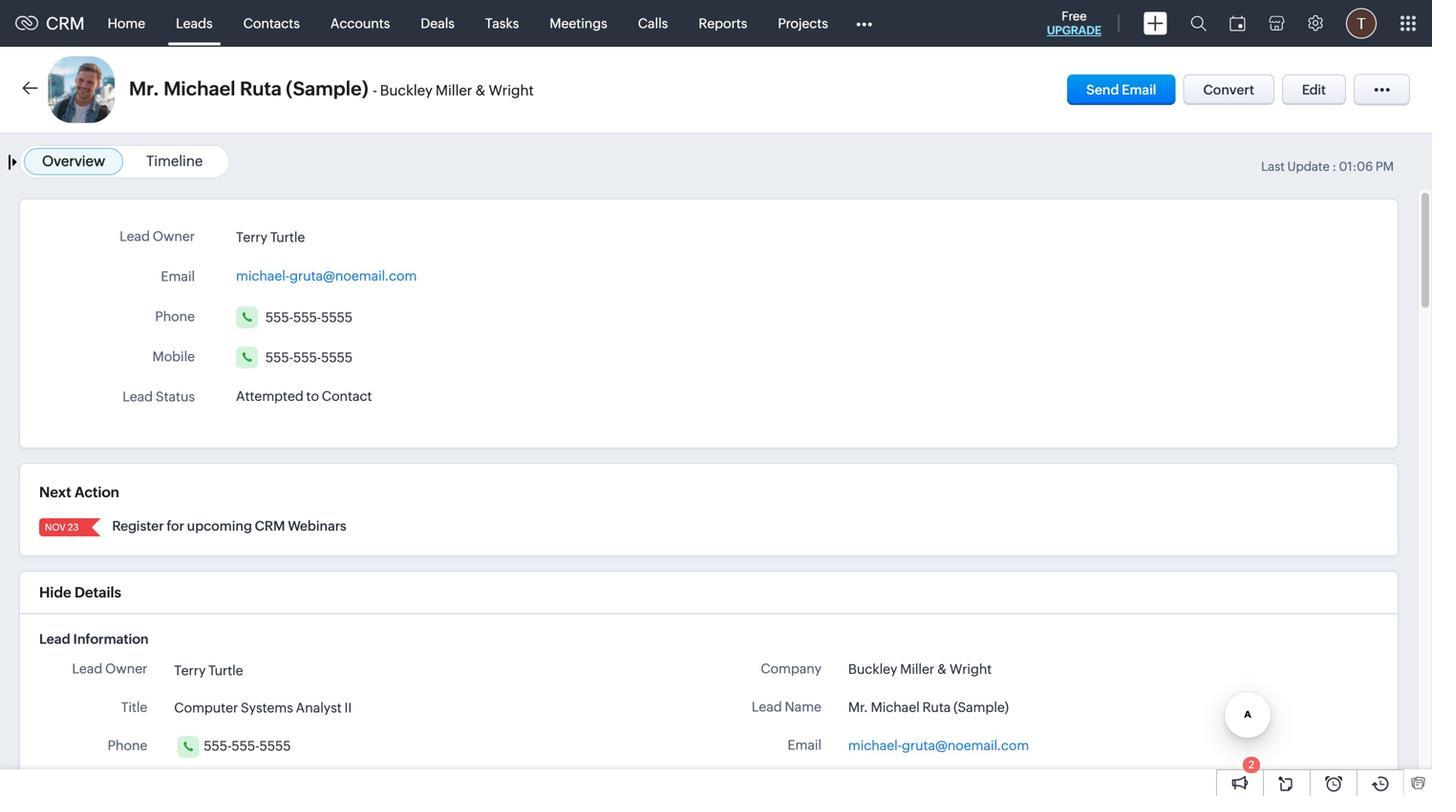 Task type: locate. For each thing, give the bounding box(es) containing it.
send email button
[[1067, 75, 1176, 105]]

1 vertical spatial phone
[[108, 738, 147, 754]]

michael down leads link
[[164, 78, 236, 100]]

buckley right the -
[[380, 82, 433, 99]]

0 horizontal spatial terry
[[174, 663, 206, 679]]

michael-
[[236, 269, 290, 284], [848, 739, 902, 754]]

(sample) for mr. michael ruta (sample) - buckley miller & wright
[[286, 78, 369, 100]]

1 vertical spatial lead owner
[[72, 662, 147, 677]]

michael down buckley miller & wright
[[871, 700, 920, 716]]

1 horizontal spatial turtle
[[270, 230, 305, 245]]

1 horizontal spatial gruta@noemail.com
[[902, 739, 1029, 754]]

1 horizontal spatial terry
[[236, 230, 268, 245]]

0 horizontal spatial (sample)
[[286, 78, 369, 100]]

phone for email
[[155, 309, 195, 324]]

michael-gruta@noemail.com
[[236, 269, 417, 284], [848, 739, 1029, 754]]

1 vertical spatial ruta
[[923, 700, 951, 716]]

send email
[[1087, 82, 1157, 97]]

0 horizontal spatial wright
[[489, 82, 534, 99]]

next action
[[39, 484, 119, 501]]

1 horizontal spatial michael-
[[848, 739, 902, 754]]

register
[[112, 519, 164, 534]]

turtle for title
[[208, 663, 243, 679]]

turtle for email
[[270, 230, 305, 245]]

phone
[[155, 309, 195, 324], [108, 738, 147, 754]]

lead left status
[[123, 389, 153, 405]]

0 horizontal spatial buckley
[[380, 82, 433, 99]]

0 horizontal spatial miller
[[436, 82, 472, 99]]

0 vertical spatial gruta@noemail.com
[[290, 269, 417, 284]]

mobile
[[152, 349, 195, 365]]

turtle
[[270, 230, 305, 245], [208, 663, 243, 679]]

reports link
[[683, 0, 763, 46]]

(sample) left the -
[[286, 78, 369, 100]]

0 vertical spatial michael-gruta@noemail.com
[[236, 269, 417, 284]]

1 horizontal spatial owner
[[153, 229, 195, 244]]

buckley
[[380, 82, 433, 99], [848, 662, 898, 677]]

0 horizontal spatial &
[[475, 82, 486, 99]]

create menu image
[[1144, 12, 1168, 35]]

-
[[373, 82, 377, 99]]

to
[[306, 389, 319, 404]]

phone down title
[[108, 738, 147, 754]]

webinars
[[288, 519, 347, 534]]

lead information
[[39, 632, 149, 647]]

action
[[75, 484, 119, 501]]

leads
[[176, 16, 213, 31]]

lead owner down the timeline
[[119, 229, 195, 244]]

0 vertical spatial terry
[[236, 230, 268, 245]]

0 vertical spatial miller
[[436, 82, 472, 99]]

terry
[[236, 230, 268, 245], [174, 663, 206, 679]]

meetings
[[550, 16, 607, 31]]

lead name
[[752, 700, 822, 715]]

1 horizontal spatial ruta
[[923, 700, 951, 716]]

0 vertical spatial wright
[[489, 82, 534, 99]]

1 vertical spatial wright
[[950, 662, 992, 677]]

0 vertical spatial ruta
[[240, 78, 282, 100]]

timeline link
[[146, 153, 203, 170]]

0 horizontal spatial phone
[[108, 738, 147, 754]]

0 horizontal spatial email
[[161, 269, 195, 284]]

for
[[167, 519, 184, 534]]

crm
[[46, 14, 85, 33], [255, 519, 285, 534]]

accounts
[[330, 16, 390, 31]]

owner for email
[[153, 229, 195, 244]]

terry turtle for email
[[236, 230, 305, 245]]

1 vertical spatial email
[[161, 269, 195, 284]]

1 vertical spatial (sample)
[[954, 700, 1009, 716]]

michael-gruta@noemail.com link
[[236, 263, 417, 284], [848, 736, 1029, 756]]

0 horizontal spatial mr.
[[129, 78, 159, 100]]

1 horizontal spatial mr.
[[848, 700, 868, 716]]

0 vertical spatial michael-gruta@noemail.com link
[[236, 263, 417, 284]]

pm
[[1376, 160, 1394, 174]]

buckley up mr. michael ruta (sample)
[[848, 662, 898, 677]]

miller
[[436, 82, 472, 99], [900, 662, 935, 677]]

1 vertical spatial owner
[[105, 662, 147, 677]]

lead
[[119, 229, 150, 244], [123, 389, 153, 405], [39, 632, 70, 647], [72, 662, 102, 677], [752, 700, 782, 715]]

crm left home link on the top
[[46, 14, 85, 33]]

0 vertical spatial terry turtle
[[236, 230, 305, 245]]

1 vertical spatial 555-555-5555
[[265, 350, 353, 365]]

wright up mr. michael ruta (sample)
[[950, 662, 992, 677]]

1 vertical spatial crm
[[255, 519, 285, 534]]

free
[[1062, 9, 1087, 23]]

lead owner down the information
[[72, 662, 147, 677]]

owner
[[153, 229, 195, 244], [105, 662, 147, 677]]

1 horizontal spatial &
[[937, 662, 947, 677]]

ruta for mr. michael ruta (sample) - buckley miller & wright
[[240, 78, 282, 100]]

michael
[[164, 78, 236, 100], [871, 700, 920, 716]]

information
[[73, 632, 149, 647]]

& inside mr. michael ruta (sample) - buckley miller & wright
[[475, 82, 486, 99]]

0 vertical spatial lead owner
[[119, 229, 195, 244]]

tasks
[[485, 16, 519, 31]]

1 horizontal spatial phone
[[155, 309, 195, 324]]

0 horizontal spatial michael-gruta@noemail.com link
[[236, 263, 417, 284]]

contact
[[322, 389, 372, 404]]

terry turtle for title
[[174, 663, 243, 679]]

meetings link
[[534, 0, 623, 46]]

(sample) down buckley miller & wright
[[954, 700, 1009, 716]]

computer systems analyst ii
[[174, 701, 352, 716]]

0 vertical spatial email
[[1122, 82, 1157, 97]]

ruta
[[240, 78, 282, 100], [923, 700, 951, 716]]

0 vertical spatial michael
[[164, 78, 236, 100]]

0 vertical spatial owner
[[153, 229, 195, 244]]

calls link
[[623, 0, 683, 46]]

owner down the timeline
[[153, 229, 195, 244]]

computer
[[174, 701, 238, 716]]

attempted to contact
[[236, 389, 372, 404]]

2
[[1249, 760, 1255, 772]]

convert
[[1203, 82, 1255, 97]]

&
[[475, 82, 486, 99], [937, 662, 947, 677]]

calendar image
[[1230, 16, 1246, 31]]

search image
[[1191, 15, 1207, 32]]

lead down hide
[[39, 632, 70, 647]]

1 vertical spatial turtle
[[208, 663, 243, 679]]

0 horizontal spatial michael-
[[236, 269, 290, 284]]

ruta down contacts link at the top left of page
[[240, 78, 282, 100]]

0 horizontal spatial michael
[[164, 78, 236, 100]]

lead down lead information
[[72, 662, 102, 677]]

email
[[1122, 82, 1157, 97], [161, 269, 195, 284], [788, 738, 822, 753]]

0 horizontal spatial crm
[[46, 14, 85, 33]]

calls
[[638, 16, 668, 31]]

5555
[[321, 310, 353, 325], [321, 350, 353, 365], [259, 739, 291, 754]]

1 vertical spatial miller
[[900, 662, 935, 677]]

2 horizontal spatial email
[[1122, 82, 1157, 97]]

owner down the information
[[105, 662, 147, 677]]

email down "name"
[[788, 738, 822, 753]]

1 vertical spatial buckley
[[848, 662, 898, 677]]

upcoming
[[187, 519, 252, 534]]

mr. right "name"
[[848, 700, 868, 716]]

last update : 01:06 pm
[[1261, 160, 1394, 174]]

0 vertical spatial (sample)
[[286, 78, 369, 100]]

lead owner
[[119, 229, 195, 244], [72, 662, 147, 677]]

1 vertical spatial michael-gruta@noemail.com link
[[848, 736, 1029, 756]]

(sample)
[[286, 78, 369, 100], [954, 700, 1009, 716]]

0 vertical spatial phone
[[155, 309, 195, 324]]

tasks link
[[470, 0, 534, 46]]

555-555-5555
[[265, 310, 353, 325], [265, 350, 353, 365], [204, 739, 291, 754]]

terry for title
[[174, 663, 206, 679]]

1 horizontal spatial michael-gruta@noemail.com
[[848, 739, 1029, 754]]

1 horizontal spatial email
[[788, 738, 822, 753]]

& up mr. michael ruta (sample)
[[937, 662, 947, 677]]

1 vertical spatial mr.
[[848, 700, 868, 716]]

2 vertical spatial 555-555-5555
[[204, 739, 291, 754]]

0 vertical spatial 555-555-5555
[[265, 310, 353, 325]]

0 horizontal spatial ruta
[[240, 78, 282, 100]]

& down the 'tasks'
[[475, 82, 486, 99]]

crm link
[[15, 14, 85, 33]]

lead left "name"
[[752, 700, 782, 715]]

0 vertical spatial turtle
[[270, 230, 305, 245]]

phone up 'mobile'
[[155, 309, 195, 324]]

deals link
[[405, 0, 470, 46]]

miller inside mr. michael ruta (sample) - buckley miller & wright
[[436, 82, 472, 99]]

convert button
[[1183, 75, 1275, 105]]

title
[[121, 700, 147, 716]]

1 horizontal spatial wright
[[950, 662, 992, 677]]

gruta@noemail.com
[[290, 269, 417, 284], [902, 739, 1029, 754]]

email right send
[[1122, 82, 1157, 97]]

mr. down home link on the top
[[129, 78, 159, 100]]

terry for email
[[236, 230, 268, 245]]

wright inside mr. michael ruta (sample) - buckley miller & wright
[[489, 82, 534, 99]]

wright down tasks link
[[489, 82, 534, 99]]

crm left webinars
[[255, 519, 285, 534]]

email up 'mobile'
[[161, 269, 195, 284]]

update
[[1288, 160, 1330, 174]]

0 vertical spatial michael-
[[236, 269, 290, 284]]

1 vertical spatial terry turtle
[[174, 663, 243, 679]]

ruta down buckley miller & wright
[[923, 700, 951, 716]]

leads link
[[161, 0, 228, 46]]

1 horizontal spatial michael
[[871, 700, 920, 716]]

next
[[39, 484, 71, 501]]

1 vertical spatial gruta@noemail.com
[[902, 739, 1029, 754]]

Other Modules field
[[844, 8, 885, 39]]

wright
[[489, 82, 534, 99], [950, 662, 992, 677]]

0 vertical spatial 5555
[[321, 310, 353, 325]]

company
[[761, 662, 822, 677]]

0 horizontal spatial owner
[[105, 662, 147, 677]]

0 vertical spatial buckley
[[380, 82, 433, 99]]

miller up mr. michael ruta (sample)
[[900, 662, 935, 677]]

1 vertical spatial terry
[[174, 663, 206, 679]]

0 vertical spatial &
[[475, 82, 486, 99]]

1 vertical spatial 5555
[[321, 350, 353, 365]]

miller down deals at the top
[[436, 82, 472, 99]]

0 horizontal spatial turtle
[[208, 663, 243, 679]]

555-
[[265, 310, 293, 325], [293, 310, 321, 325], [265, 350, 293, 365], [293, 350, 321, 365], [204, 739, 232, 754], [232, 739, 259, 754]]

:
[[1332, 160, 1337, 174]]

mr.
[[129, 78, 159, 100], [848, 700, 868, 716]]

(sample) for mr. michael ruta (sample)
[[954, 700, 1009, 716]]

send
[[1087, 82, 1119, 97]]

1 horizontal spatial buckley
[[848, 662, 898, 677]]

0 vertical spatial mr.
[[129, 78, 159, 100]]

1 vertical spatial michael
[[871, 700, 920, 716]]

0 vertical spatial crm
[[46, 14, 85, 33]]

overview
[[42, 153, 105, 170]]

owner for title
[[105, 662, 147, 677]]

1 horizontal spatial (sample)
[[954, 700, 1009, 716]]



Task type: vqa. For each thing, say whether or not it's contained in the screenshot.


Task type: describe. For each thing, give the bounding box(es) containing it.
lead down the timeline
[[119, 229, 150, 244]]

ii
[[344, 701, 352, 716]]

1 horizontal spatial michael-gruta@noemail.com link
[[848, 736, 1029, 756]]

register for upcoming crm webinars
[[112, 519, 347, 534]]

contacts link
[[228, 0, 315, 46]]

details
[[75, 585, 121, 601]]

overview link
[[42, 153, 105, 170]]

nov
[[45, 522, 66, 533]]

upgrade
[[1047, 24, 1102, 37]]

lead owner for title
[[72, 662, 147, 677]]

michael for mr. michael ruta (sample) - buckley miller & wright
[[164, 78, 236, 100]]

projects
[[778, 16, 828, 31]]

0 horizontal spatial michael-gruta@noemail.com
[[236, 269, 417, 284]]

1 vertical spatial michael-
[[848, 739, 902, 754]]

michael for mr. michael ruta (sample)
[[871, 700, 920, 716]]

555-555-5555 for mobile
[[265, 350, 353, 365]]

contacts
[[243, 16, 300, 31]]

home
[[108, 16, 145, 31]]

nov 23
[[45, 522, 79, 533]]

edit button
[[1282, 75, 1346, 105]]

5555 for mobile
[[321, 350, 353, 365]]

2 vertical spatial email
[[788, 738, 822, 753]]

01:06
[[1339, 160, 1373, 174]]

hide
[[39, 585, 71, 601]]

1 vertical spatial &
[[937, 662, 947, 677]]

attempted
[[236, 389, 304, 404]]

555-555-5555 for phone
[[265, 310, 353, 325]]

buckley miller & wright
[[848, 662, 992, 677]]

1 horizontal spatial crm
[[255, 519, 285, 534]]

ruta for mr. michael ruta (sample)
[[923, 700, 951, 716]]

5555 for phone
[[321, 310, 353, 325]]

phone for title
[[108, 738, 147, 754]]

0 horizontal spatial gruta@noemail.com
[[290, 269, 417, 284]]

profile image
[[1346, 8, 1377, 39]]

name
[[785, 700, 822, 715]]

free upgrade
[[1047, 9, 1102, 37]]

systems
[[241, 701, 293, 716]]

lead status
[[123, 389, 195, 405]]

deals
[[421, 16, 455, 31]]

status
[[156, 389, 195, 405]]

mr. michael ruta (sample)
[[848, 700, 1009, 716]]

email inside send email button
[[1122, 82, 1157, 97]]

hide details
[[39, 585, 121, 601]]

analyst
[[296, 701, 342, 716]]

lead owner for email
[[119, 229, 195, 244]]

edit
[[1302, 82, 1326, 97]]

register for upcoming crm webinars link
[[112, 519, 347, 534]]

search element
[[1179, 0, 1218, 47]]

mr. for mr. michael ruta (sample)
[[848, 700, 868, 716]]

1 horizontal spatial miller
[[900, 662, 935, 677]]

last
[[1261, 160, 1285, 174]]

timeline
[[146, 153, 203, 170]]

1 vertical spatial michael-gruta@noemail.com
[[848, 739, 1029, 754]]

23
[[68, 522, 79, 533]]

mr. michael ruta (sample) - buckley miller & wright
[[129, 78, 534, 100]]

hide details link
[[39, 585, 121, 601]]

projects link
[[763, 0, 844, 46]]

mr. for mr. michael ruta (sample) - buckley miller & wright
[[129, 78, 159, 100]]

home link
[[92, 0, 161, 46]]

buckley inside mr. michael ruta (sample) - buckley miller & wright
[[380, 82, 433, 99]]

reports
[[699, 16, 747, 31]]

create menu element
[[1132, 0, 1179, 46]]

accounts link
[[315, 0, 405, 46]]

2 vertical spatial 5555
[[259, 739, 291, 754]]

profile element
[[1335, 0, 1388, 46]]



